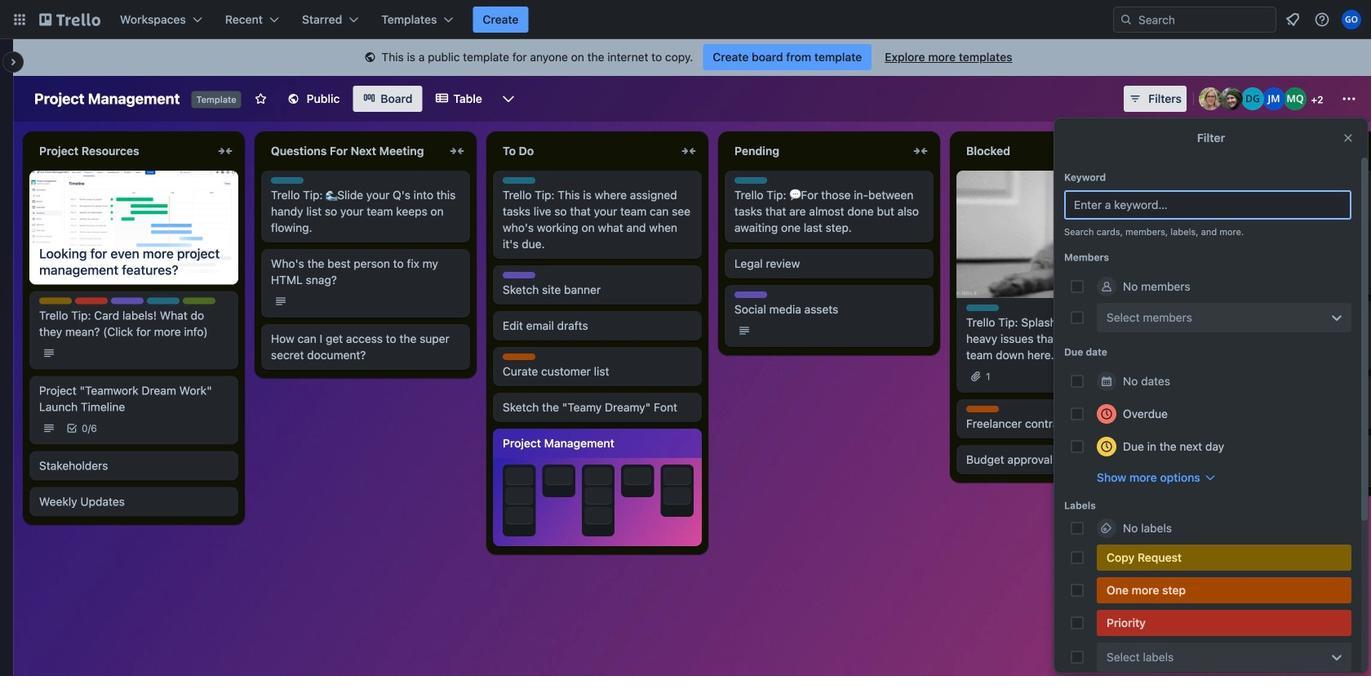 Task type: describe. For each thing, give the bounding box(es) containing it.
close popover image
[[1342, 131, 1355, 145]]

star or unstar board image
[[255, 92, 268, 105]]

caity (caity) image
[[1221, 87, 1244, 110]]

sm image
[[362, 50, 378, 66]]

2 collapse list image from the left
[[911, 141, 931, 161]]

0 horizontal spatial color: orange, title: "one more step" element
[[503, 354, 536, 360]]

Enter a keyword… text field
[[1065, 190, 1352, 220]]

1 collapse list image from the left
[[216, 141, 235, 161]]

Search field
[[1133, 8, 1276, 31]]

search image
[[1120, 13, 1133, 26]]

customize views image
[[500, 91, 517, 107]]

2 horizontal spatial color: purple, title: "design team" element
[[735, 292, 768, 298]]

1 vertical spatial color: red, title: "priority" element
[[1097, 610, 1352, 636]]

devan goldstein (devangoldstein2) image
[[1242, 87, 1265, 110]]

2 collapse list image from the left
[[679, 141, 699, 161]]

1 horizontal spatial color: orange, title: "one more step" element
[[967, 406, 999, 412]]

2 vertical spatial color: orange, title: "one more step" element
[[1097, 577, 1352, 603]]

primary element
[[0, 0, 1372, 39]]

Board name text field
[[26, 86, 188, 112]]

1 horizontal spatial color: yellow, title: "copy request" element
[[1097, 545, 1352, 571]]

jordan mirchev (jordan_mirchev) image
[[1263, 87, 1286, 110]]



Task type: locate. For each thing, give the bounding box(es) containing it.
0 horizontal spatial color: yellow, title: "copy request" element
[[39, 298, 72, 304]]

color: red, title: "priority" element
[[75, 298, 108, 304], [1097, 610, 1352, 636]]

open information menu image
[[1315, 11, 1331, 28]]

0 vertical spatial color: yellow, title: "copy request" element
[[39, 298, 72, 304]]

1 vertical spatial color: yellow, title: "copy request" element
[[1097, 545, 1352, 571]]

None text field
[[957, 138, 1140, 164]]

1 collapse list image from the left
[[447, 141, 467, 161]]

gary orlando (garyorlando) image
[[1342, 10, 1362, 29]]

0 notifications image
[[1284, 10, 1303, 29]]

back to home image
[[39, 7, 100, 33]]

0 vertical spatial color: red, title: "priority" element
[[75, 298, 108, 304]]

1 horizontal spatial color: red, title: "priority" element
[[1097, 610, 1352, 636]]

2 horizontal spatial color: orange, title: "one more step" element
[[1097, 577, 1352, 603]]

collapse list image
[[447, 141, 467, 161], [911, 141, 931, 161]]

0 vertical spatial color: orange, title: "one more step" element
[[503, 354, 536, 360]]

0 horizontal spatial color: red, title: "priority" element
[[75, 298, 108, 304]]

color: purple, title: "design team" element
[[503, 272, 536, 278], [735, 292, 768, 298], [111, 298, 144, 304]]

0 horizontal spatial collapse list image
[[447, 141, 467, 161]]

melody qiao (melodyqiao) image
[[1284, 87, 1307, 110]]

color: orange, title: "one more step" element
[[503, 354, 536, 360], [967, 406, 999, 412], [1097, 577, 1352, 603]]

1 horizontal spatial collapse list image
[[679, 141, 699, 161]]

1 horizontal spatial color: purple, title: "design team" element
[[503, 272, 536, 278]]

andrea crawford (andreacrawford8) image
[[1200, 87, 1222, 110]]

0 horizontal spatial color: purple, title: "design team" element
[[111, 298, 144, 304]]

collapse list image
[[216, 141, 235, 161], [679, 141, 699, 161]]

color: yellow, title: "copy request" element
[[39, 298, 72, 304], [1097, 545, 1352, 571]]

0 horizontal spatial collapse list image
[[216, 141, 235, 161]]

color: sky, title: "trello tip" element
[[271, 177, 304, 184], [503, 177, 536, 184], [735, 177, 768, 184], [1199, 229, 1231, 236], [147, 298, 180, 304], [967, 305, 999, 311]]

None text field
[[29, 138, 212, 164], [493, 138, 676, 164], [725, 138, 908, 164], [1189, 138, 1372, 164], [29, 138, 212, 164], [493, 138, 676, 164], [725, 138, 908, 164], [1189, 138, 1372, 164]]

show menu image
[[1342, 91, 1358, 107]]

color: lime, title: "halp" element
[[183, 298, 216, 304]]

1 horizontal spatial collapse list image
[[911, 141, 931, 161]]

1 vertical spatial color: orange, title: "one more step" element
[[967, 406, 999, 412]]



Task type: vqa. For each thing, say whether or not it's contained in the screenshot.
Add a more detailed description…
no



